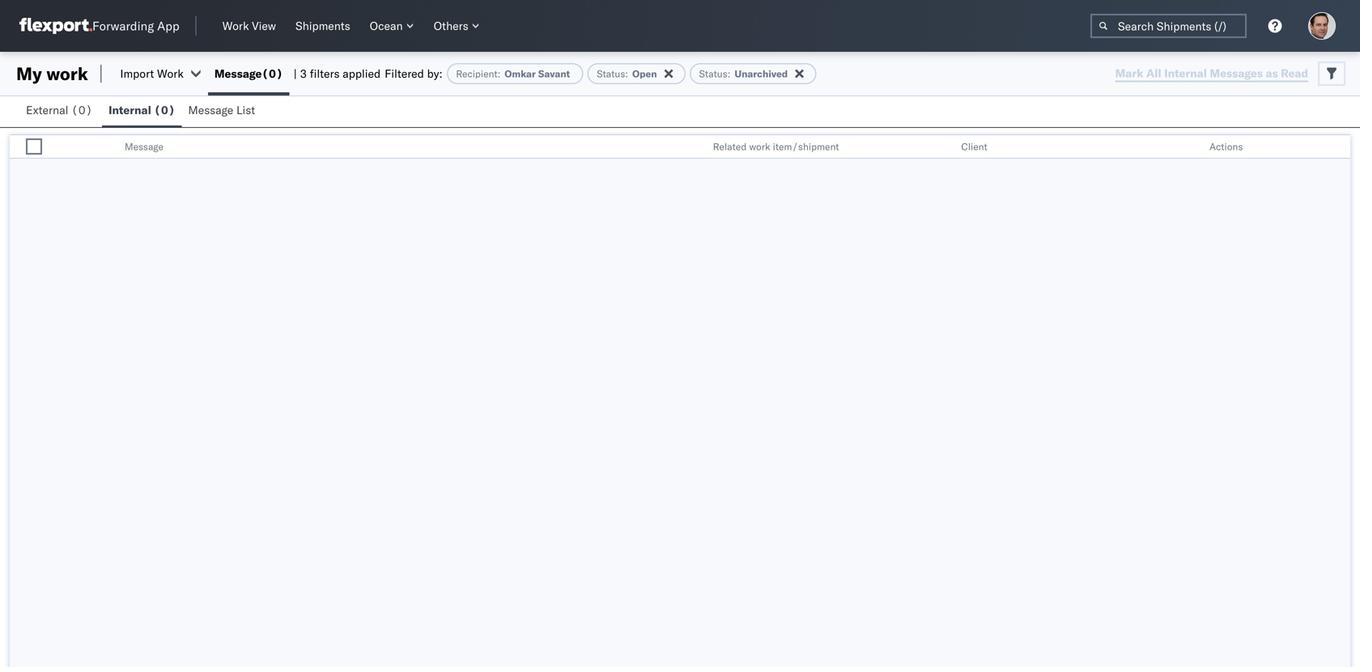 Task type: describe. For each thing, give the bounding box(es) containing it.
others button
[[427, 15, 486, 36]]

ocean
[[370, 19, 403, 33]]

filtered
[[385, 66, 424, 81]]

actions
[[1210, 141, 1243, 153]]

work for related
[[749, 141, 771, 153]]

savant
[[538, 68, 570, 80]]

import work
[[120, 66, 184, 81]]

Search Shipments (/) text field
[[1091, 14, 1247, 38]]

status for status : unarchived
[[699, 68, 728, 80]]

status : unarchived
[[699, 68, 788, 80]]

message (0)
[[214, 66, 283, 81]]

1 resize handle column header from the left
[[65, 135, 84, 160]]

resize handle column header for message
[[686, 135, 705, 160]]

(0) for internal (0)
[[154, 103, 175, 117]]

open
[[633, 68, 657, 80]]

internal (0) button
[[102, 96, 182, 127]]

client
[[962, 141, 988, 153]]

forwarding app
[[92, 18, 180, 34]]

external (0) button
[[19, 96, 102, 127]]

item/shipment
[[773, 141, 839, 153]]

message list button
[[182, 96, 265, 127]]

0 horizontal spatial work
[[157, 66, 184, 81]]

status for status : open
[[597, 68, 625, 80]]

work view
[[222, 19, 276, 33]]

message for list
[[188, 103, 233, 117]]

related
[[713, 141, 747, 153]]

app
[[157, 18, 180, 34]]

forwarding
[[92, 18, 154, 34]]

: for unarchived
[[728, 68, 731, 80]]

: for omkar
[[498, 68, 501, 80]]

omkar
[[505, 68, 536, 80]]

by:
[[427, 66, 443, 81]]

view
[[252, 19, 276, 33]]

2 vertical spatial message
[[125, 141, 164, 153]]



Task type: locate. For each thing, give the bounding box(es) containing it.
(0) for external (0)
[[71, 103, 92, 117]]

message left list
[[188, 103, 233, 117]]

3
[[300, 66, 307, 81]]

2 horizontal spatial (0)
[[262, 66, 283, 81]]

status left unarchived
[[699, 68, 728, 80]]

0 horizontal spatial work
[[46, 62, 88, 85]]

ocean button
[[363, 15, 421, 36]]

work left view
[[222, 19, 249, 33]]

: for open
[[625, 68, 628, 80]]

external (0)
[[26, 103, 92, 117]]

my work
[[16, 62, 88, 85]]

0 horizontal spatial (0)
[[71, 103, 92, 117]]

status
[[597, 68, 625, 80], [699, 68, 728, 80]]

0 vertical spatial message
[[214, 66, 262, 81]]

4 resize handle column header from the left
[[1182, 135, 1202, 160]]

(0) for message (0)
[[262, 66, 283, 81]]

1 horizontal spatial work
[[222, 19, 249, 33]]

unarchived
[[735, 68, 788, 80]]

list
[[236, 103, 255, 117]]

work view link
[[216, 15, 283, 36]]

related work item/shipment
[[713, 141, 839, 153]]

my
[[16, 62, 42, 85]]

0 horizontal spatial status
[[597, 68, 625, 80]]

(0) inside the external (0) button
[[71, 103, 92, 117]]

1 vertical spatial work
[[749, 141, 771, 153]]

resize handle column header for related work item/shipment
[[934, 135, 954, 160]]

work right import
[[157, 66, 184, 81]]

applied
[[343, 66, 381, 81]]

import work button
[[120, 66, 184, 81]]

: left unarchived
[[728, 68, 731, 80]]

2 : from the left
[[625, 68, 628, 80]]

(0)
[[262, 66, 283, 81], [71, 103, 92, 117], [154, 103, 175, 117]]

forwarding app link
[[19, 18, 180, 34]]

message
[[214, 66, 262, 81], [188, 103, 233, 117], [125, 141, 164, 153]]

0 vertical spatial work
[[46, 62, 88, 85]]

import
[[120, 66, 154, 81]]

3 resize handle column header from the left
[[934, 135, 954, 160]]

recipient : omkar savant
[[456, 68, 570, 80]]

message for (0)
[[214, 66, 262, 81]]

message down internal (0) button
[[125, 141, 164, 153]]

1 status from the left
[[597, 68, 625, 80]]

(0) left |
[[262, 66, 283, 81]]

(0) right internal
[[154, 103, 175, 117]]

external
[[26, 103, 68, 117]]

None checkbox
[[26, 138, 42, 155]]

flexport. image
[[19, 18, 92, 34]]

filters
[[310, 66, 340, 81]]

1 : from the left
[[498, 68, 501, 80]]

message inside button
[[188, 103, 233, 117]]

resize handle column header for client
[[1182, 135, 1202, 160]]

internal (0)
[[109, 103, 175, 117]]

shipments link
[[289, 15, 357, 36]]

1 vertical spatial work
[[157, 66, 184, 81]]

1 horizontal spatial work
[[749, 141, 771, 153]]

internal
[[109, 103, 151, 117]]

resize handle column header
[[65, 135, 84, 160], [686, 135, 705, 160], [934, 135, 954, 160], [1182, 135, 1202, 160], [1331, 135, 1351, 160]]

work
[[46, 62, 88, 85], [749, 141, 771, 153]]

: left open
[[625, 68, 628, 80]]

2 resize handle column header from the left
[[686, 135, 705, 160]]

work
[[222, 19, 249, 33], [157, 66, 184, 81]]

status : open
[[597, 68, 657, 80]]

3 : from the left
[[728, 68, 731, 80]]

1 horizontal spatial :
[[625, 68, 628, 80]]

2 status from the left
[[699, 68, 728, 80]]

resize handle column header for actions
[[1331, 135, 1351, 160]]

0 horizontal spatial :
[[498, 68, 501, 80]]

message list
[[188, 103, 255, 117]]

1 vertical spatial message
[[188, 103, 233, 117]]

|
[[294, 66, 297, 81]]

work right related
[[749, 141, 771, 153]]

1 horizontal spatial (0)
[[154, 103, 175, 117]]

: left the 'omkar'
[[498, 68, 501, 80]]

work up the external (0)
[[46, 62, 88, 85]]

:
[[498, 68, 501, 80], [625, 68, 628, 80], [728, 68, 731, 80]]

message up list
[[214, 66, 262, 81]]

shipments
[[296, 19, 350, 33]]

2 horizontal spatial :
[[728, 68, 731, 80]]

5 resize handle column header from the left
[[1331, 135, 1351, 160]]

| 3 filters applied filtered by:
[[294, 66, 443, 81]]

work for my
[[46, 62, 88, 85]]

(0) right the external
[[71, 103, 92, 117]]

0 vertical spatial work
[[222, 19, 249, 33]]

1 horizontal spatial status
[[699, 68, 728, 80]]

others
[[434, 19, 469, 33]]

(0) inside internal (0) button
[[154, 103, 175, 117]]

recipient
[[456, 68, 498, 80]]

status left open
[[597, 68, 625, 80]]



Task type: vqa. For each thing, say whether or not it's contained in the screenshot.
Edit
no



